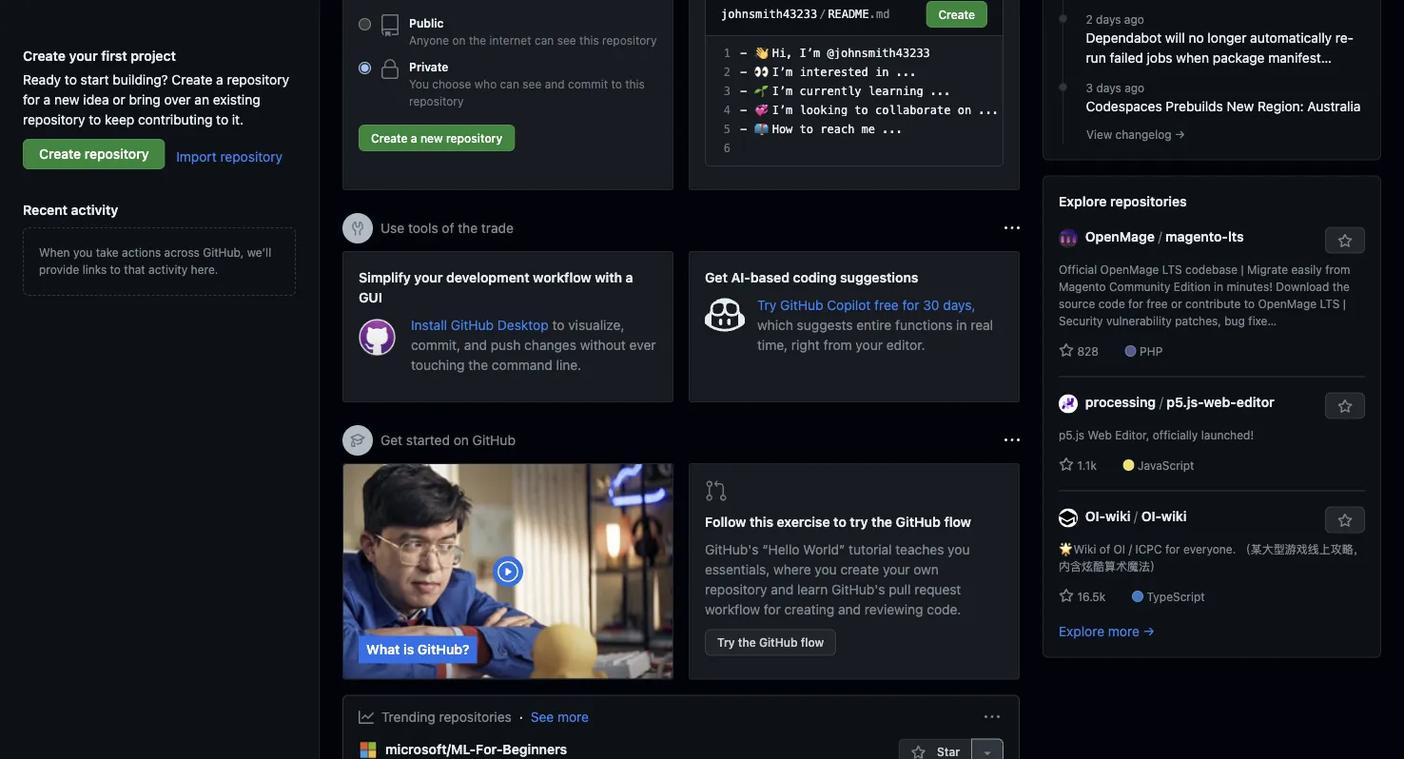 Task type: vqa. For each thing, say whether or not it's contained in the screenshot.
the bottommost Star this repository image
yes



Task type: describe. For each thing, give the bounding box(es) containing it.
take
[[96, 246, 119, 259]]

see inside private you choose who can see and commit to this repository
[[523, 77, 542, 90]]

repositories for explore
[[1111, 194, 1187, 209]]

2 vertical spatial openmage
[[1258, 297, 1317, 311]]

in for real
[[957, 317, 967, 333]]

@processing profile image
[[1059, 394, 1078, 413]]

and inside "to visualize, commit, and push changes without ever touching the command line."
[[464, 337, 487, 353]]

world"
[[803, 542, 845, 558]]

5
[[724, 123, 731, 136]]

for inside github's "hello world" tutorial teaches you essentials, where you create your own repository and learn github's pull request workflow for creating and reviewing code.
[[764, 602, 781, 618]]

/ up icpc
[[1135, 509, 1138, 524]]

launched!
[[1202, 429, 1254, 442]]

1.1k
[[1074, 459, 1097, 473]]

download
[[1276, 280, 1330, 294]]

longer
[[1208, 30, 1247, 46]]

i'm right 'hi,'
[[800, 47, 821, 60]]

6
[[724, 142, 731, 155]]

star this repository image for openmage / magento-lts
[[1338, 234, 1353, 249]]

new inside create your first project ready to start building? create a repository for a new idea or bring over an existing repository to keep contributing to it.
[[54, 91, 80, 107]]

repository inside public anyone on the internet can see this repository
[[602, 33, 657, 47]]

github right started on the left bottom of page
[[473, 433, 516, 448]]

/ for processing
[[1160, 395, 1164, 410]]

tools image
[[350, 221, 365, 236]]

explore more → link
[[1059, 624, 1155, 640]]

get ai-based coding suggestions
[[705, 269, 919, 285]]

me
[[862, 123, 876, 136]]

to inside try the github flow element
[[834, 514, 847, 530]]

tutorial
[[849, 542, 892, 558]]

repository up existing
[[227, 71, 289, 87]]

a inside 'create a new repository' 'button'
[[411, 131, 417, 145]]

collaborate
[[876, 104, 951, 117]]

@oi-wiki profile image
[[1059, 509, 1078, 528]]

your inside simplify your development workflow with a gui
[[414, 269, 443, 285]]

you
[[409, 77, 429, 90]]

actions
[[122, 246, 161, 259]]

across
[[164, 246, 200, 259]]

📫
[[754, 123, 766, 136]]

0 vertical spatial activity
[[71, 202, 118, 217]]

repository down ready
[[23, 111, 85, 127]]

a inside simplify your development workflow with a gui
[[626, 269, 633, 285]]

try github copilot free for 30 days, which suggests entire functions in real time, right from your editor.
[[758, 297, 994, 353]]

code
[[1099, 297, 1126, 311]]

internet
[[490, 33, 532, 47]]

region:
[[1258, 99, 1304, 114]]

fixe…
[[1249, 315, 1277, 328]]

/ inside 🌟 wiki of oi / icpc for everyone. （某大型游戏线上攻略， 内含炫酷算术魔法）
[[1129, 543, 1133, 556]]

1 horizontal spatial you
[[815, 562, 837, 578]]

💞️
[[754, 104, 766, 117]]

your inside create your first project ready to start building? create a repository for a new idea or bring over an existing repository to keep contributing to it.
[[69, 48, 98, 63]]

.md
[[870, 8, 890, 21]]

can inside private you choose who can see and commit to this repository
[[500, 77, 520, 90]]

get for get ai-based coding suggestions
[[705, 269, 728, 285]]

this inside public anyone on the internet can see this repository
[[580, 33, 599, 47]]

1 horizontal spatial flow
[[944, 514, 972, 530]]

start
[[81, 71, 109, 87]]

github desktop image
[[359, 319, 396, 356]]

for-
[[476, 741, 503, 757]]

view changelog → link
[[1087, 128, 1186, 141]]

php
[[1140, 345, 1163, 358]]

this inside private you choose who can see and commit to this repository
[[625, 77, 645, 90]]

3 inside 3 days ago codespaces prebuilds new region: australia
[[1086, 81, 1093, 95]]

javascript
[[1138, 459, 1195, 473]]

explore more →
[[1059, 624, 1155, 640]]

bring
[[129, 91, 161, 107]]

github inside simplify your development workflow with a gui element
[[451, 317, 494, 333]]

... up learning
[[896, 66, 917, 79]]

mortar board image
[[350, 433, 365, 448]]

... right me
[[882, 123, 903, 136]]

is
[[404, 642, 414, 658]]

4 - from the top
[[740, 104, 747, 117]]

entire
[[857, 317, 892, 333]]

get ai-based coding suggestions element
[[689, 251, 1020, 403]]

beginners
[[503, 741, 567, 757]]

time,
[[758, 337, 788, 353]]

pull
[[889, 582, 911, 598]]

changes inside "to visualize, commit, and push changes without ever touching the command line."
[[525, 337, 577, 353]]

play image
[[497, 560, 520, 583]]

who
[[475, 77, 497, 90]]

get started on github
[[381, 433, 516, 448]]

i'm right the 🌱
[[772, 85, 793, 98]]

free inside try github copilot free for 30 days, which suggests entire functions in real time, right from your editor.
[[875, 297, 899, 313]]

@microsoft profile image
[[359, 741, 378, 759]]

or inside official openmage lts codebase | migrate easily from magento community edition in minutes! download the source code for free or contribute to openmage lts | security vulnerability patches, bug fixe…
[[1172, 297, 1183, 311]]

create for create a new repository
[[371, 131, 408, 145]]

explore repositories navigation
[[1043, 176, 1382, 658]]

try the github flow element
[[689, 463, 1020, 680]]

ever
[[630, 337, 656, 353]]

3 - from the top
[[740, 85, 747, 98]]

free inside official openmage lts codebase | migrate easily from magento community edition in minutes! download the source code for free or contribute to openmage lts | security vulnerability patches, bug fixe…
[[1147, 297, 1168, 311]]

without
[[580, 337, 626, 353]]

5 - from the top
[[740, 123, 747, 136]]

your inside try github copilot free for 30 days, which suggests entire functions in real time, right from your editor.
[[856, 337, 883, 353]]

for inside 🌟 wiki of oi / icpc for everyone. （某大型游戏线上攻略， 内含炫酷算术魔法）
[[1166, 543, 1181, 556]]

tools
[[408, 220, 438, 236]]

private
[[409, 60, 449, 73]]

👀
[[754, 66, 766, 79]]

star button
[[899, 739, 972, 759]]

private you choose who can see and commit to this repository
[[409, 60, 645, 108]]

failed
[[1110, 50, 1144, 66]]

ago for codespaces
[[1125, 81, 1145, 95]]

right
[[792, 337, 820, 353]]

star this repository image for processing / p5.js-web-editor
[[1338, 399, 1353, 415]]

... up "collaborate"
[[931, 85, 951, 98]]

johnsmith43233 / readme .md
[[721, 8, 890, 21]]

repository inside github's "hello world" tutorial teaches you essentials, where you create your own repository and learn github's pull request workflow for creating and reviewing code.
[[705, 582, 767, 598]]

the inside official openmage lts codebase | migrate easily from magento community edition in minutes! download the source code for free or contribute to openmage lts | security vulnerability patches, bug fixe…
[[1333, 280, 1350, 294]]

1 vertical spatial |
[[1344, 297, 1347, 311]]

→ for view changelog →
[[1175, 128, 1186, 141]]

trending
[[382, 709, 436, 725]]

0 horizontal spatial more
[[558, 709, 589, 725]]

try for try the github flow
[[718, 636, 735, 650]]

migrate
[[1248, 263, 1289, 277]]

（某大型游戏线上攻略，
[[1240, 543, 1365, 556]]

the down 'essentials,'
[[738, 636, 756, 650]]

prebuilds
[[1166, 99, 1224, 114]]

functions
[[896, 317, 953, 333]]

create up an
[[172, 71, 213, 87]]

star image inside button
[[911, 746, 927, 759]]

changes inside 2 days ago dependabot will no longer automatically re- run failed jobs when package manifest changes
[[1086, 70, 1138, 86]]

github up teaches
[[896, 514, 941, 530]]

repository inside private you choose who can see and commit to this repository
[[409, 94, 464, 108]]

suggests
[[797, 317, 853, 333]]

view changelog →
[[1087, 128, 1186, 141]]

your inside github's "hello world" tutorial teaches you essentials, where you create your own repository and learn github's pull request workflow for creating and reviewing code.
[[883, 562, 910, 578]]

own
[[914, 562, 939, 578]]

30
[[923, 297, 940, 313]]

0 horizontal spatial github's
[[705, 542, 759, 558]]

of for the
[[442, 220, 454, 236]]

repository down it.
[[220, 149, 283, 164]]

project
[[131, 48, 176, 63]]

of for oi
[[1100, 543, 1111, 556]]

github's "hello world" tutorial teaches you essentials, where you create your own repository and learn github's pull request workflow for creating and reviewing code.
[[705, 542, 970, 618]]

dependabot will no longer automatically re- run failed jobs when package manifest changes link
[[1086, 28, 1366, 86]]

repo image
[[379, 14, 402, 37]]

@johnsmith43233
[[827, 47, 931, 60]]

to up me
[[855, 104, 869, 117]]

recent activity
[[23, 202, 118, 217]]

over
[[164, 91, 191, 107]]

keep
[[105, 111, 134, 127]]

can inside public anyone on the internet can see this repository
[[535, 33, 554, 47]]

repository inside 'create a new repository' 'button'
[[446, 131, 503, 145]]

@openmage profile image
[[1059, 229, 1078, 248]]

icpc
[[1136, 543, 1162, 556]]

what is github? image
[[344, 464, 673, 679]]

1 - from the top
[[740, 47, 747, 60]]

oi
[[1114, 543, 1126, 556]]

creating
[[785, 602, 835, 618]]

for inside try github copilot free for 30 days, which suggests entire functions in real time, right from your editor.
[[903, 297, 920, 313]]

to right 'how'
[[800, 123, 814, 136]]

to inside "to visualize, commit, and push changes without ever touching the command line."
[[552, 317, 565, 333]]

内含炫酷算术魔法）
[[1059, 560, 1162, 573]]

p5.js web editor, officially launched!
[[1059, 429, 1254, 442]]

touching
[[411, 357, 465, 373]]

i'm up 'how'
[[772, 104, 793, 117]]

import repository link
[[176, 149, 283, 164]]

vulnerability
[[1107, 315, 1172, 328]]

workflow inside github's "hello world" tutorial teaches you essentials, where you create your own repository and learn github's pull request workflow for creating and reviewing code.
[[705, 602, 760, 618]]

building?
[[113, 71, 168, 87]]

a down ready
[[43, 91, 51, 107]]

0 vertical spatial openmage
[[1086, 229, 1155, 245]]

official openmage lts codebase | migrate easily from magento community edition in minutes! download the source code for free or contribute to openmage lts | security vulnerability patches, bug fixe…
[[1059, 263, 1351, 328]]

explore for explore more →
[[1059, 624, 1105, 640]]

github down the creating
[[759, 636, 798, 650]]

and right the creating
[[838, 602, 861, 618]]

or inside create your first project ready to start building? create a repository for a new idea or bring over an existing repository to keep contributing to it.
[[113, 91, 125, 107]]

wiki
[[1074, 543, 1097, 556]]

currently
[[800, 85, 862, 98]]

1 - 👋 hi, i'm @johnsmith43233 2 - 👀 i'm interested in ... 3 - 🌱 i'm currently learning ... 4 - 💞️ i'm looking to collaborate on ... 5 - 📫 how to reach me ... 6
[[724, 47, 999, 155]]

16.5k
[[1074, 591, 1106, 604]]

why am i seeing this? image
[[1005, 221, 1020, 236]]



Task type: locate. For each thing, give the bounding box(es) containing it.
days for codespaces
[[1097, 81, 1122, 95]]

for inside official openmage lts codebase | migrate easily from magento community edition in minutes! download the source code for free or contribute to openmage lts | security vulnerability patches, bug fixe…
[[1129, 297, 1144, 311]]

wiki up icpc
[[1162, 509, 1187, 524]]

2 - from the top
[[740, 66, 747, 79]]

0 horizontal spatial or
[[113, 91, 125, 107]]

lts up edition
[[1163, 263, 1183, 277]]

1 horizontal spatial get
[[705, 269, 728, 285]]

the inside public anyone on the internet can see this repository
[[469, 33, 486, 47]]

2 dot fill image from the top
[[1056, 80, 1071, 95]]

1 horizontal spatial wiki
[[1162, 509, 1187, 524]]

1 horizontal spatial or
[[1172, 297, 1183, 311]]

activity inside when you take actions across github, we'll provide links to that activity here.
[[149, 263, 188, 276]]

and
[[545, 77, 565, 90], [464, 337, 487, 353], [771, 582, 794, 598], [838, 602, 861, 618]]

1 vertical spatial try
[[718, 636, 735, 650]]

changes up line.
[[525, 337, 577, 353]]

star image
[[1059, 343, 1074, 358], [1059, 457, 1074, 473]]

repository up the commit
[[602, 33, 657, 47]]

processing
[[1086, 395, 1156, 410]]

|
[[1241, 263, 1244, 277], [1344, 297, 1347, 311]]

/ right oi
[[1129, 543, 1133, 556]]

openmage up the "community"
[[1101, 263, 1159, 277]]

dot fill image
[[1056, 11, 1071, 26], [1056, 80, 1071, 95]]

editor,
[[1115, 429, 1150, 442]]

from inside try github copilot free for 30 days, which suggests entire functions in real time, right from your editor.
[[824, 337, 852, 353]]

johnsmith43233
[[721, 8, 818, 21]]

3 up 4
[[724, 85, 731, 98]]

create down lock image
[[371, 131, 408, 145]]

1 horizontal spatial star image
[[1059, 589, 1074, 604]]

officially
[[1153, 429, 1198, 442]]

1 vertical spatial can
[[500, 77, 520, 90]]

a down you at left
[[411, 131, 417, 145]]

→ inside explore repositories navigation
[[1144, 624, 1155, 640]]

the left internet
[[469, 33, 486, 47]]

run
[[1086, 50, 1107, 66]]

changelog
[[1116, 128, 1172, 141]]

→ for explore more →
[[1144, 624, 1155, 640]]

0 horizontal spatial 2
[[724, 66, 731, 79]]

web
[[1088, 429, 1112, 442]]

flow up request
[[944, 514, 972, 530]]

australia
[[1308, 99, 1361, 114]]

0 vertical spatial dot fill image
[[1056, 11, 1071, 26]]

can right internet
[[535, 33, 554, 47]]

0 horizontal spatial free
[[875, 297, 899, 313]]

1 horizontal spatial new
[[421, 131, 443, 145]]

try the github flow link
[[705, 630, 837, 656]]

workflow inside simplify your development workflow with a gui
[[533, 269, 592, 285]]

on for the
[[452, 33, 466, 47]]

0 horizontal spatial try
[[718, 636, 735, 650]]

oi-wiki / oi-wiki
[[1086, 509, 1187, 524]]

0 vertical spatial workflow
[[533, 269, 592, 285]]

that
[[124, 263, 145, 276]]

a right with
[[626, 269, 633, 285]]

feed item heading menu image
[[985, 710, 1000, 725]]

codespaces
[[1086, 99, 1163, 114]]

2 star image from the top
[[1059, 457, 1074, 473]]

star image down 🌟
[[1059, 589, 1074, 604]]

this inside try the github flow element
[[750, 514, 774, 530]]

days inside 2 days ago dependabot will no longer automatically re- run failed jobs when package manifest changes
[[1096, 13, 1122, 26]]

add this repository to a list image
[[980, 746, 995, 759]]

→ down 'typescript'
[[1144, 624, 1155, 640]]

ago up "codespaces"
[[1125, 81, 1145, 95]]

to inside when you take actions across github, we'll provide links to that activity here.
[[110, 263, 121, 276]]

create for create your first project ready to start building? create a repository for a new idea or bring over an existing repository to keep contributing to it.
[[23, 48, 66, 63]]

in for minutes!
[[1214, 280, 1224, 294]]

try for try github copilot free for 30 days, which suggests entire functions in real time, right from your editor.
[[758, 297, 777, 313]]

oi- right @oi-wiki profile icon
[[1086, 509, 1106, 524]]

1 free from the left
[[875, 297, 899, 313]]

star this repository image
[[1338, 513, 1353, 529]]

1 horizontal spatial can
[[535, 33, 554, 47]]

days inside 3 days ago codespaces prebuilds new region: australia
[[1097, 81, 1122, 95]]

0 horizontal spatial repositories
[[439, 709, 512, 725]]

repositories inside navigation
[[1111, 194, 1187, 209]]

0 vertical spatial of
[[442, 220, 454, 236]]

the
[[469, 33, 486, 47], [458, 220, 478, 236], [1333, 280, 1350, 294], [468, 357, 488, 373], [872, 514, 893, 530], [738, 636, 756, 650]]

1 vertical spatial flow
[[801, 636, 824, 650]]

1 vertical spatial activity
[[149, 263, 188, 276]]

2 oi- from the left
[[1142, 509, 1162, 524]]

oi- up icpc
[[1142, 509, 1162, 524]]

2 horizontal spatial you
[[948, 542, 970, 558]]

1 oi- from the left
[[1086, 509, 1106, 524]]

changes down failed
[[1086, 70, 1138, 86]]

in inside 1 - 👋 hi, i'm @johnsmith43233 2 - 👀 i'm interested in ... 3 - 🌱 i'm currently learning ... 4 - 💞️ i'm looking to collaborate on ... 5 - 📫 how to reach me ... 6
[[876, 66, 889, 79]]

/ left 'p5.js-'
[[1160, 395, 1164, 410]]

explore for explore repositories
[[1059, 194, 1107, 209]]

to left try
[[834, 514, 847, 530]]

new down you at left
[[421, 131, 443, 145]]

try down 'essentials,'
[[718, 636, 735, 650]]

development
[[446, 269, 530, 285]]

0 vertical spatial in
[[876, 66, 889, 79]]

2 wiki from the left
[[1162, 509, 1187, 524]]

1 vertical spatial days
[[1097, 81, 1122, 95]]

1 dot fill image from the top
[[1056, 11, 1071, 26]]

0 vertical spatial star image
[[1059, 589, 1074, 604]]

how
[[772, 123, 793, 136]]

try github copilot free for 30 days, link
[[758, 297, 976, 313]]

looking
[[800, 104, 848, 117]]

days for dependabot
[[1096, 13, 1122, 26]]

0 horizontal spatial star image
[[911, 746, 927, 759]]

0 vertical spatial |
[[1241, 263, 1244, 277]]

2 horizontal spatial this
[[750, 514, 774, 530]]

0 horizontal spatial workflow
[[533, 269, 592, 285]]

0 vertical spatial →
[[1175, 128, 1186, 141]]

0 vertical spatial can
[[535, 33, 554, 47]]

1 vertical spatial dot fill image
[[1056, 80, 1071, 95]]

2 vertical spatial you
[[815, 562, 837, 578]]

0 horizontal spatial lts
[[1163, 263, 1183, 277]]

0 vertical spatial star image
[[1059, 343, 1074, 358]]

the inside "to visualize, commit, and push changes without ever touching the command line."
[[468, 357, 488, 373]]

create a new repository
[[371, 131, 503, 145]]

2 explore from the top
[[1059, 624, 1105, 640]]

see right who
[[523, 77, 542, 90]]

... right "collaborate"
[[979, 104, 999, 117]]

0 horizontal spatial you
[[73, 246, 93, 259]]

0 vertical spatial lts
[[1163, 263, 1183, 277]]

for up try the github flow link
[[764, 602, 781, 618]]

1 vertical spatial explore
[[1059, 624, 1105, 640]]

where
[[774, 562, 811, 578]]

flow down the creating
[[801, 636, 824, 650]]

0 vertical spatial 2
[[1086, 13, 1093, 26]]

2 free from the left
[[1147, 297, 1168, 311]]

1 horizontal spatial free
[[1147, 297, 1168, 311]]

1 vertical spatial star image
[[1059, 457, 1074, 473]]

more inside explore repositories navigation
[[1109, 624, 1140, 640]]

repository down 'essentials,'
[[705, 582, 767, 598]]

2 days ago dependabot will no longer automatically re- run failed jobs when package manifest changes
[[1086, 13, 1354, 86]]

magento
[[1059, 280, 1106, 294]]

lock image
[[379, 58, 402, 81]]

for right icpc
[[1166, 543, 1181, 556]]

0 horizontal spatial this
[[580, 33, 599, 47]]

on inside public anyone on the internet can see this repository
[[452, 33, 466, 47]]

star image for openmage
[[1059, 343, 1074, 358]]

in down days,
[[957, 317, 967, 333]]

in inside try github copilot free for 30 days, which suggests entire functions in real time, right from your editor.
[[957, 317, 967, 333]]

the right download
[[1333, 280, 1350, 294]]

1 horizontal spatial in
[[957, 317, 967, 333]]

in up contribute
[[1214, 280, 1224, 294]]

🌱
[[754, 85, 766, 98]]

edition
[[1174, 280, 1211, 294]]

1 horizontal spatial github's
[[832, 582, 885, 598]]

on right "collaborate"
[[958, 104, 972, 117]]

you up links
[[73, 246, 93, 259]]

git pull request image
[[705, 480, 728, 502]]

to left the start
[[65, 71, 77, 87]]

this up the commit
[[580, 33, 599, 47]]

1 horizontal spatial workflow
[[705, 602, 760, 618]]

for left '30' on the right top of the page
[[903, 297, 920, 313]]

0 vertical spatial or
[[113, 91, 125, 107]]

flow
[[944, 514, 972, 530], [801, 636, 824, 650]]

🌟 wiki of oi / icpc for everyone. （某大型游戏线上攻略， 内含炫酷算术魔法）
[[1059, 543, 1365, 573]]

on for github
[[454, 433, 469, 448]]

1 vertical spatial openmage
[[1101, 263, 1159, 277]]

1 days from the top
[[1096, 13, 1122, 26]]

for down ready
[[23, 91, 40, 107]]

community
[[1110, 280, 1171, 294]]

/ for johnsmith43233
[[820, 8, 826, 21]]

get inside 'element'
[[705, 269, 728, 285]]

openmage down download
[[1258, 297, 1317, 311]]

0 horizontal spatial can
[[500, 77, 520, 90]]

this up "hello
[[750, 514, 774, 530]]

2 up run
[[1086, 13, 1093, 26]]

commit,
[[411, 337, 461, 353]]

1 horizontal spatial of
[[1100, 543, 1111, 556]]

see more link
[[531, 708, 589, 728]]

0 horizontal spatial |
[[1241, 263, 1244, 277]]

0 horizontal spatial get
[[381, 433, 403, 448]]

create repository link
[[23, 139, 165, 169]]

visualize,
[[568, 317, 625, 333]]

and down where
[[771, 582, 794, 598]]

to
[[65, 71, 77, 87], [611, 77, 622, 90], [855, 104, 869, 117], [89, 111, 101, 127], [216, 111, 228, 127], [800, 123, 814, 136], [110, 263, 121, 276], [1244, 297, 1255, 311], [552, 317, 565, 333], [834, 514, 847, 530]]

repository down keep
[[85, 146, 149, 162]]

patches,
[[1175, 315, 1222, 328]]

in inside official openmage lts codebase | migrate easily from magento community edition in minutes! download the source code for free or contribute to openmage lts | security vulnerability patches, bug fixe…
[[1214, 280, 1224, 294]]

1 star this repository image from the top
[[1338, 234, 1353, 249]]

public anyone on the internet can see this repository
[[409, 16, 657, 47]]

repositories
[[1111, 194, 1187, 209], [439, 709, 512, 725]]

editor
[[1237, 395, 1275, 410]]

days up "dependabot"
[[1096, 13, 1122, 26]]

openmage down explore repositories
[[1086, 229, 1155, 245]]

lts
[[1229, 229, 1244, 245]]

openmage
[[1086, 229, 1155, 245], [1101, 263, 1159, 277], [1258, 297, 1317, 311]]

in down @johnsmith43233
[[876, 66, 889, 79]]

repositories for trending
[[439, 709, 512, 725]]

microsoft/ml-for-beginners link
[[385, 739, 567, 759]]

1 horizontal spatial oi-
[[1142, 509, 1162, 524]]

ago for dependabot
[[1125, 13, 1145, 26]]

2 star this repository image from the top
[[1338, 399, 1353, 415]]

repositories up openmage / magento-lts
[[1111, 194, 1187, 209]]

what is github?
[[366, 642, 470, 658]]

create up recent activity
[[39, 146, 81, 162]]

flow inside try the github flow link
[[801, 636, 824, 650]]

828
[[1074, 345, 1099, 358]]

1
[[724, 47, 731, 60]]

your up the start
[[69, 48, 98, 63]]

ago up "dependabot"
[[1125, 13, 1145, 26]]

create a new repository button
[[359, 125, 515, 151]]

1 horizontal spatial lts
[[1320, 297, 1340, 311]]

from inside official openmage lts codebase | migrate easily from magento community edition in minutes! download the source code for free or contribute to openmage lts | security vulnerability patches, bug fixe…
[[1326, 263, 1351, 277]]

a up existing
[[216, 71, 223, 87]]

see inside public anyone on the internet can see this repository
[[557, 33, 576, 47]]

started
[[406, 433, 450, 448]]

interested
[[800, 66, 869, 79]]

0 vertical spatial this
[[580, 33, 599, 47]]

simplify
[[359, 269, 411, 285]]

2 days from the top
[[1097, 81, 1122, 95]]

i'm down 'hi,'
[[772, 66, 793, 79]]

1 horizontal spatial changes
[[1086, 70, 1138, 86]]

your up pull
[[883, 562, 910, 578]]

1 vertical spatial or
[[1172, 297, 1183, 311]]

repository inside the create repository link
[[85, 146, 149, 162]]

0 horizontal spatial oi-
[[1086, 509, 1106, 524]]

line.
[[556, 357, 582, 373]]

1 horizontal spatial this
[[625, 77, 645, 90]]

ago inside 2 days ago dependabot will no longer automatically re- run failed jobs when package manifest changes
[[1125, 13, 1145, 26]]

free
[[875, 297, 899, 313], [1147, 297, 1168, 311]]

based
[[751, 269, 790, 285]]

- left 👀
[[740, 66, 747, 79]]

command
[[492, 357, 553, 373]]

of right tools on the top left of page
[[442, 220, 454, 236]]

1 wiki from the left
[[1106, 509, 1131, 524]]

what is github? link
[[344, 464, 673, 679]]

1 vertical spatial →
[[1144, 624, 1155, 640]]

create a new repository element
[[359, 0, 658, 159]]

for up vulnerability
[[1129, 297, 1144, 311]]

2 vertical spatial this
[[750, 514, 774, 530]]

/ left readme
[[820, 8, 826, 21]]

to down 'minutes!' on the top of page
[[1244, 297, 1255, 311]]

0 vertical spatial see
[[557, 33, 576, 47]]

/ for openmage
[[1159, 229, 1162, 245]]

install github desktop link
[[411, 317, 552, 333]]

try inside try github copilot free for 30 days, which suggests entire functions in real time, right from your editor.
[[758, 297, 777, 313]]

first
[[101, 48, 127, 63]]

microsoft/ml-for-beginners
[[385, 741, 567, 757]]

get for get started on github
[[381, 433, 403, 448]]

0 vertical spatial flow
[[944, 514, 972, 530]]

2 inside 1 - 👋 hi, i'm @johnsmith43233 2 - 👀 i'm interested in ... 3 - 🌱 i'm currently learning ... 4 - 💞️ i'm looking to collaborate on ... 5 - 📫 how to reach me ... 6
[[724, 66, 731, 79]]

the right try
[[872, 514, 893, 530]]

the down install github desktop
[[468, 357, 488, 373]]

graph image
[[359, 710, 374, 725]]

changes
[[1086, 70, 1138, 86], [525, 337, 577, 353]]

install
[[411, 317, 447, 333]]

a
[[216, 71, 223, 87], [43, 91, 51, 107], [411, 131, 417, 145], [626, 269, 633, 285]]

this right the commit
[[625, 77, 645, 90]]

to right the commit
[[611, 77, 622, 90]]

dot fill image for codespaces prebuilds new region: australia
[[1056, 80, 1071, 95]]

ago inside 3 days ago codespaces prebuilds new region: australia
[[1125, 81, 1145, 95]]

dot fill image for dependabot will no longer automatically re- run failed jobs when package manifest changes
[[1056, 11, 1071, 26]]

1 vertical spatial in
[[1214, 280, 1224, 294]]

try up which
[[758, 297, 777, 313]]

3 down run
[[1086, 81, 1093, 95]]

contribute
[[1186, 297, 1241, 311]]

0 vertical spatial days
[[1096, 13, 1122, 26]]

create for create repository
[[39, 146, 81, 162]]

github?
[[418, 642, 470, 658]]

you inside when you take actions across github, we'll provide links to that activity here.
[[73, 246, 93, 259]]

what is github? element
[[343, 463, 674, 680]]

0 horizontal spatial from
[[824, 337, 852, 353]]

0 horizontal spatial new
[[54, 91, 80, 107]]

1 vertical spatial repositories
[[439, 709, 512, 725]]

1 vertical spatial from
[[824, 337, 852, 353]]

1 horizontal spatial |
[[1344, 297, 1347, 311]]

to left it.
[[216, 111, 228, 127]]

web-
[[1204, 395, 1237, 410]]

/ left magento-
[[1159, 229, 1162, 245]]

- left 👋
[[740, 47, 747, 60]]

to inside private you choose who can see and commit to this repository
[[611, 77, 622, 90]]

- left 💞️
[[740, 104, 747, 117]]

in for ...
[[876, 66, 889, 79]]

manifest
[[1269, 50, 1322, 66]]

0 horizontal spatial wiki
[[1106, 509, 1131, 524]]

1 horizontal spatial 2
[[1086, 13, 1093, 26]]

0 vertical spatial try
[[758, 297, 777, 313]]

hi,
[[772, 47, 793, 60]]

repositories up microsoft/ml-for-beginners
[[439, 709, 512, 725]]

existing
[[213, 91, 260, 107]]

1 horizontal spatial try
[[758, 297, 777, 313]]

for inside create your first project ready to start building? create a repository for a new idea or bring over an existing repository to keep contributing to it.
[[23, 91, 40, 107]]

github's down create
[[832, 582, 885, 598]]

or down edition
[[1172, 297, 1183, 311]]

1 horizontal spatial 3
[[1086, 81, 1093, 95]]

1 vertical spatial get
[[381, 433, 403, 448]]

star image
[[1059, 589, 1074, 604], [911, 746, 927, 759]]

0 vertical spatial get
[[705, 269, 728, 285]]

3 inside 1 - 👋 hi, i'm @johnsmith43233 2 - 👀 i'm interested in ... 3 - 🌱 i'm currently learning ... 4 - 💞️ i'm looking to collaborate on ... 5 - 📫 how to reach me ... 6
[[724, 85, 731, 98]]

simplify your development workflow with a gui element
[[343, 251, 674, 403]]

of inside 🌟 wiki of oi / icpc for everyone. （某大型游戏线上攻略， 内含炫酷算术魔法）
[[1100, 543, 1111, 556]]

2 vertical spatial in
[[957, 317, 967, 333]]

1 star image from the top
[[1059, 343, 1074, 358]]

to right desktop
[[552, 317, 565, 333]]

0 horizontal spatial in
[[876, 66, 889, 79]]

repository down choose
[[409, 94, 464, 108]]

0 vertical spatial ago
[[1125, 13, 1145, 26]]

1 vertical spatial github's
[[832, 582, 885, 598]]

create inside 'button'
[[371, 131, 408, 145]]

0 horizontal spatial changes
[[525, 337, 577, 353]]

teaches
[[896, 542, 944, 558]]

the left trade
[[458, 220, 478, 236]]

trending repositories · see more
[[382, 709, 589, 725]]

0 horizontal spatial activity
[[71, 202, 118, 217]]

github up push
[[451, 317, 494, 333]]

None radio
[[359, 18, 371, 30], [359, 62, 371, 74], [359, 18, 371, 30], [359, 62, 371, 74]]

your down the entire
[[856, 337, 883, 353]]

learn
[[798, 582, 828, 598]]

1 explore from the top
[[1059, 194, 1107, 209]]

None submit
[[926, 1, 988, 28]]

1 horizontal spatial →
[[1175, 128, 1186, 141]]

re-
[[1336, 30, 1354, 46]]

bug
[[1225, 315, 1246, 328]]

1 vertical spatial ago
[[1125, 81, 1145, 95]]

when
[[1177, 50, 1210, 66]]

1 horizontal spatial from
[[1326, 263, 1351, 277]]

new inside 'button'
[[421, 131, 443, 145]]

and inside private you choose who can see and commit to this repository
[[545, 77, 565, 90]]

to down idea
[[89, 111, 101, 127]]

0 horizontal spatial flow
[[801, 636, 824, 650]]

0 vertical spatial github's
[[705, 542, 759, 558]]

on inside 1 - 👋 hi, i'm @johnsmith43233 2 - 👀 i'm interested in ... 3 - 🌱 i'm currently learning ... 4 - 💞️ i'm looking to collaborate on ... 5 - 📫 how to reach me ... 6
[[958, 104, 972, 117]]

try the github flow
[[718, 636, 824, 650]]

2 inside 2 days ago dependabot will no longer automatically re- run failed jobs when package manifest changes
[[1086, 13, 1093, 26]]

more down 内含炫酷算术魔法）
[[1109, 624, 1140, 640]]

1 vertical spatial you
[[948, 542, 970, 558]]

1 vertical spatial more
[[558, 709, 589, 725]]

star image left star
[[911, 746, 927, 759]]

why am i seeing this? image
[[1005, 433, 1020, 448]]

1 horizontal spatial see
[[557, 33, 576, 47]]

new
[[54, 91, 80, 107], [421, 131, 443, 145]]

→ down prebuilds
[[1175, 128, 1186, 141]]

from down the suggests
[[824, 337, 852, 353]]

0 vertical spatial repositories
[[1111, 194, 1187, 209]]

0 vertical spatial more
[[1109, 624, 1140, 640]]

workflow down 'essentials,'
[[705, 602, 760, 618]]

to inside official openmage lts codebase | migrate easily from magento community edition in minutes! download the source code for free or contribute to openmage lts | security vulnerability patches, bug fixe…
[[1244, 297, 1255, 311]]

import
[[176, 149, 217, 164]]

star this repository image
[[1338, 234, 1353, 249], [1338, 399, 1353, 415]]

see up the commit
[[557, 33, 576, 47]]

everyone.
[[1184, 543, 1236, 556]]

0 vertical spatial changes
[[1086, 70, 1138, 86]]

lts
[[1163, 263, 1183, 277], [1320, 297, 1340, 311]]

of left oi
[[1100, 543, 1111, 556]]

of
[[442, 220, 454, 236], [1100, 543, 1111, 556]]

activity down the across
[[149, 263, 188, 276]]

2 horizontal spatial in
[[1214, 280, 1224, 294]]

see
[[531, 709, 554, 725]]

processing / p5.js-web-editor
[[1086, 395, 1275, 410]]

workflow left with
[[533, 269, 592, 285]]

in
[[876, 66, 889, 79], [1214, 280, 1224, 294], [957, 317, 967, 333]]

1 vertical spatial star image
[[911, 746, 927, 759]]

to visualize, commit, and push changes without ever touching the command line.
[[411, 317, 656, 373]]

lts down download
[[1320, 297, 1340, 311]]

essentials,
[[705, 562, 770, 578]]

star image for processing
[[1059, 457, 1074, 473]]

- left the 🌱
[[740, 85, 747, 98]]

1 vertical spatial lts
[[1320, 297, 1340, 311]]

0 vertical spatial star this repository image
[[1338, 234, 1353, 249]]

or up keep
[[113, 91, 125, 107]]

and down install github desktop link
[[464, 337, 487, 353]]

github inside try github copilot free for 30 days, which suggests entire functions in real time, right from your editor.
[[781, 297, 824, 313]]

free up the entire
[[875, 297, 899, 313]]



